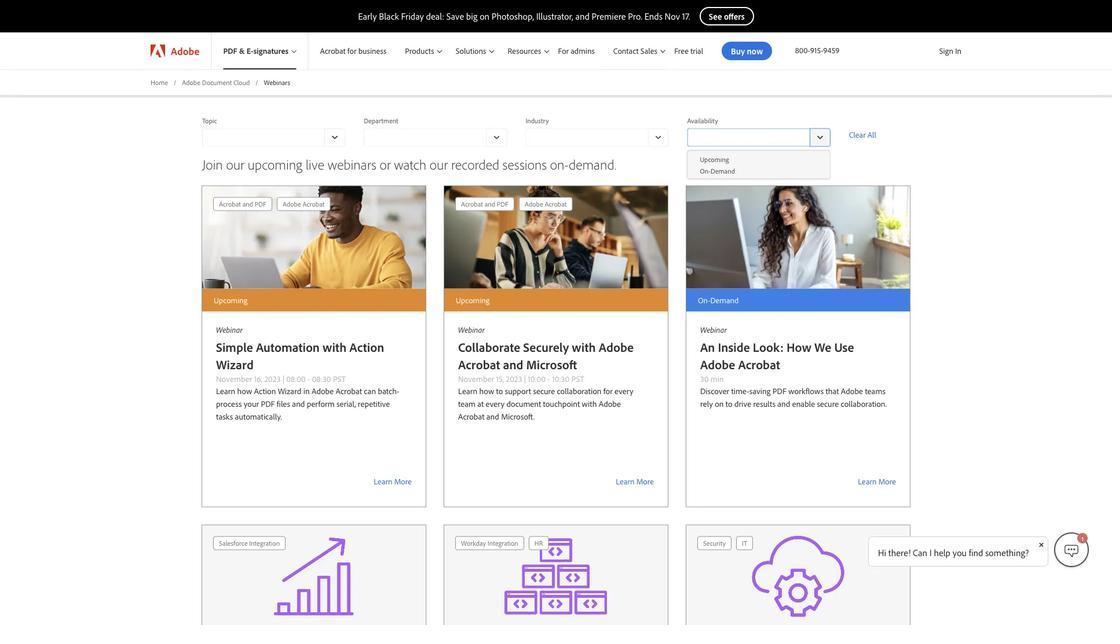 Task type: vqa. For each thing, say whether or not it's contained in the screenshot.
Privacy link
no



Task type: describe. For each thing, give the bounding box(es) containing it.
9459
[[823, 45, 839, 55]]

something?
[[985, 547, 1029, 559]]

adobe up adobe document cloud
[[171, 44, 199, 57]]

adobe up collaboration
[[599, 339, 634, 355]]

deal:
[[426, 10, 444, 22]]

serial,
[[337, 399, 356, 409]]

Industry text field
[[526, 128, 648, 147]]

secure inside webinar collaborate securely with adobe acrobat and microsoft november 15, 2023 | 10:00 - 10:30 pst learn how to support secure collaboration for every team at every document touchpoint with adobe acrobat and microsoft.
[[533, 386, 555, 397]]

sign in
[[939, 46, 961, 56]]

pdf & e-signatures button
[[212, 32, 308, 70]]

and down upcoming
[[242, 200, 253, 208]]

0 horizontal spatial action
[[254, 386, 276, 397]]

it cell
[[742, 537, 747, 550]]

sign
[[939, 46, 953, 56]]

learn more for an inside look: how we use adobe acrobat
[[858, 476, 896, 486]]

sales
[[640, 46, 657, 56]]

1 button
[[1054, 533, 1089, 568]]

drive
[[734, 399, 751, 409]]

you
[[953, 547, 967, 559]]

adobe left filters
[[182, 78, 200, 87]]

live
[[306, 155, 324, 173]]

min
[[711, 374, 724, 384]]

pdf inside the webinar an inside look: how we use adobe acrobat 30 min discover time-saving pdf workflows that adobe teams rely on to drive results and enable secure collaboration.
[[773, 386, 786, 397]]

or
[[380, 155, 391, 173]]

microsoft.
[[501, 412, 535, 422]]

document
[[507, 399, 541, 409]]

collaborate securely with adobe acrobat and microsoft image
[[444, 186, 668, 289]]

grid for 5 ways that cloud signatures will change contracts forever image
[[695, 534, 755, 553]]

acrobat and pdf cell for collaborate
[[461, 198, 508, 210]]

document
[[202, 78, 232, 87]]

pdf down upcoming
[[255, 200, 266, 208]]

free trial link
[[667, 32, 710, 70]]

and left microsoft.
[[486, 412, 499, 422]]

acrobat down recorded
[[461, 200, 483, 208]]

filters link
[[202, 84, 236, 98]]

hi there! can i help you find something?
[[878, 547, 1029, 559]]

sign in button
[[937, 41, 964, 61]]

acrobat down collaborate
[[458, 357, 500, 373]]

upcoming inside "upcoming on-demand"
[[700, 155, 729, 164]]

on inside the webinar an inside look: how we use adobe acrobat 30 min discover time-saving pdf workflows that adobe teams rely on to drive results and enable secure collaboration.
[[715, 399, 724, 409]]

availability
[[687, 116, 718, 125]]

list box containing upcoming
[[688, 153, 830, 176]]

clear all
[[849, 130, 876, 140]]

more for an inside look: how we use adobe acrobat
[[879, 476, 896, 486]]

watch
[[394, 155, 426, 173]]

filters element
[[202, 114, 910, 156]]

10:00
[[528, 374, 546, 384]]

find
[[969, 547, 983, 559]]

support
[[505, 386, 531, 397]]

perform
[[307, 399, 335, 409]]

learn more link for november
[[458, 475, 654, 488]]

acrobat and pdf for collaborate
[[461, 200, 508, 208]]

topic
[[202, 116, 217, 125]]

acrobat left 'business'
[[320, 46, 346, 56]]

contact
[[613, 46, 639, 56]]

1 horizontal spatial wizard
[[278, 386, 301, 397]]

an inside look: how we use adobe acrobat image
[[686, 186, 910, 289]]

upcoming for simple automation with action wizard
[[214, 295, 248, 305]]

join
[[202, 155, 223, 173]]

adobe down collaboration
[[599, 399, 621, 409]]

premiere
[[592, 10, 626, 22]]

none field topic
[[202, 128, 345, 147]]

pdf down sessions
[[497, 200, 508, 208]]

hi
[[878, 547, 886, 559]]

learn more link for acrobat
[[700, 475, 896, 488]]

process
[[216, 399, 242, 409]]

integration for salesforce integration
[[249, 539, 280, 548]]

learn for an inside look: how we use adobe acrobat
[[858, 476, 877, 486]]

adobe acrobat cell for securely
[[525, 198, 567, 210]]

microsoft
[[526, 357, 577, 373]]

rely
[[700, 399, 713, 409]]

| inside webinar simple automation with action wizard november 16, 2023 | 08:00 - 08:30 pst learn how action wizard in adobe acrobat can batch- process your pdf files and perform serial, repetitive tasks automatically.
[[283, 374, 284, 384]]

resources
[[508, 46, 541, 56]]

2023 inside webinar simple automation with action wizard november 16, 2023 | 08:00 - 08:30 pst learn how action wizard in adobe acrobat can batch- process your pdf files and perform serial, repetitive tasks automatically.
[[264, 374, 281, 384]]

upcoming on-demand
[[700, 155, 735, 175]]

- inside webinar simple automation with action wizard november 16, 2023 | 08:00 - 08:30 pst learn how action wizard in adobe acrobat can batch- process your pdf files and perform serial, repetitive tasks automatically.
[[308, 374, 310, 384]]

collaborate
[[458, 339, 520, 355]]

join our upcoming live webinars or watch our recorded sessions on-demand. element
[[184, 177, 928, 626]]

collaboration
[[557, 386, 601, 397]]

Topic text field
[[202, 128, 324, 147]]

webinar for simple
[[216, 325, 243, 335]]

clear all link
[[849, 128, 910, 142]]

contact sales
[[613, 46, 657, 56]]

pst inside webinar simple automation with action wizard november 16, 2023 | 08:00 - 08:30 pst learn how action wizard in adobe acrobat can batch- process your pdf files and perform serial, repetitive tasks automatically.
[[333, 374, 346, 384]]

adobe up collaboration.
[[841, 386, 863, 397]]

2 our from the left
[[430, 155, 448, 173]]

for
[[558, 46, 569, 56]]

signatures
[[254, 46, 289, 56]]

acrobat for business link
[[308, 32, 393, 70]]

Availability text field
[[687, 128, 810, 147]]

&
[[239, 46, 245, 56]]

Search Webinars search field
[[620, 77, 910, 95]]

automatically.
[[235, 412, 282, 422]]

webinar collaborate securely with adobe acrobat and microsoft november 15, 2023 | 10:00 - 10:30 pst learn how to support secure collaboration for every team at every document touchpoint with adobe acrobat and microsoft.
[[458, 325, 634, 422]]

1
[[1081, 536, 1084, 542]]

on-demand
[[698, 295, 739, 305]]

workflows
[[788, 386, 824, 397]]

grid for simple automation with action wizard image
[[211, 195, 333, 213]]

that
[[826, 386, 839, 397]]

and down recorded
[[485, 200, 495, 208]]

pdf & e-signatures
[[223, 46, 289, 56]]

acrobat down live
[[303, 200, 325, 208]]

for admins
[[558, 46, 595, 56]]

products
[[405, 46, 434, 56]]

demand.
[[569, 155, 616, 173]]

collaboration.
[[841, 399, 887, 409]]

and up 15,
[[503, 357, 523, 373]]

friday
[[401, 10, 424, 22]]

acrobat down team
[[458, 412, 484, 422]]

black
[[379, 10, 399, 22]]

enable
[[792, 399, 815, 409]]

learn inside webinar simple automation with action wizard november 16, 2023 | 08:00 - 08:30 pst learn how action wizard in adobe acrobat can batch- process your pdf files and perform serial, repetitive tasks automatically.
[[216, 386, 235, 397]]

recorded
[[451, 155, 499, 173]]

big
[[466, 10, 478, 22]]

simple automation with action wizard image
[[202, 186, 426, 289]]

1 horizontal spatial every
[[615, 386, 633, 397]]

more for collaborate securely with adobe acrobat and microsoft
[[636, 476, 654, 486]]

illustrator,
[[536, 10, 573, 22]]

08:00
[[286, 374, 306, 384]]

1 vertical spatial on-
[[698, 295, 710, 305]]

adobe inside webinar simple automation with action wizard november 16, 2023 | 08:00 - 08:30 pst learn how action wizard in adobe acrobat can batch- process your pdf files and perform serial, repetitive tasks automatically.
[[312, 386, 334, 397]]

close deals faster with adobe sign e-signatures in salesforce image
[[202, 526, 426, 626]]

early
[[358, 10, 377, 22]]

there!
[[888, 547, 911, 559]]

trial
[[690, 46, 703, 56]]

hr cell
[[534, 537, 543, 550]]

filters
[[202, 86, 222, 96]]

on-
[[550, 155, 569, 173]]

salesforce integration
[[219, 539, 280, 548]]

| inside webinar collaborate securely with adobe acrobat and microsoft november 15, 2023 | 10:00 - 10:30 pst learn how to support secure collaboration for every team at every document touchpoint with adobe acrobat and microsoft.
[[524, 374, 526, 384]]

learn more link for 2023
[[216, 475, 412, 488]]

acrobat and pdf cell for simple
[[219, 198, 266, 210]]

grid for "see how asurion extend their digital transformation with adobe sign and workday" image
[[453, 534, 551, 553]]



Task type: locate. For each thing, give the bounding box(es) containing it.
1 acrobat and pdf from the left
[[219, 200, 266, 208]]

our down department field
[[430, 155, 448, 173]]

tasks
[[216, 412, 233, 422]]

0 horizontal spatial -
[[308, 374, 310, 384]]

acrobat and pdf cell
[[219, 198, 266, 210], [461, 198, 508, 210]]

an
[[700, 339, 715, 355]]

ends
[[644, 10, 663, 22]]

1 horizontal spatial for
[[603, 386, 613, 397]]

inside
[[718, 339, 750, 355]]

2023
[[264, 374, 281, 384], [506, 374, 522, 384]]

grid containing workday integration
[[453, 534, 551, 553]]

1 horizontal spatial |
[[524, 374, 526, 384]]

on right rely
[[715, 399, 724, 409]]

every right collaboration
[[615, 386, 633, 397]]

2 horizontal spatial learn more link
[[700, 475, 896, 488]]

department
[[364, 116, 398, 125]]

none field department
[[364, 128, 507, 147]]

1 none field from the left
[[202, 128, 345, 147]]

adobe acrobat for securely
[[525, 200, 567, 208]]

acrobat and pdf cell down join
[[219, 198, 266, 210]]

solutions button
[[444, 32, 496, 70]]

none field industry
[[526, 128, 669, 147]]

0 horizontal spatial on
[[480, 10, 490, 22]]

e-
[[247, 46, 254, 56]]

grid containing security
[[695, 534, 755, 553]]

1 horizontal spatial acrobat and pdf
[[461, 200, 508, 208]]

2 - from the left
[[548, 374, 550, 384]]

acrobat
[[320, 46, 346, 56], [219, 200, 241, 208], [303, 200, 325, 208], [461, 200, 483, 208], [545, 200, 567, 208], [458, 357, 500, 373], [738, 357, 780, 373], [336, 386, 362, 397], [458, 412, 484, 422]]

0 vertical spatial demand
[[711, 166, 735, 175]]

pst inside webinar collaborate securely with adobe acrobat and microsoft november 15, 2023 | 10:00 - 10:30 pst learn how to support secure collaboration for every team at every document touchpoint with adobe acrobat and microsoft.
[[571, 374, 584, 384]]

adobe acrobat cell down on-
[[525, 198, 567, 210]]

3 learn more from the left
[[858, 476, 896, 486]]

- inside webinar collaborate securely with adobe acrobat and microsoft november 15, 2023 | 10:00 - 10:30 pst learn how to support secure collaboration for every team at every document touchpoint with adobe acrobat and microsoft.
[[548, 374, 550, 384]]

secure inside the webinar an inside look: how we use adobe acrobat 30 min discover time-saving pdf workflows that adobe teams rely on to drive results and enable secure collaboration.
[[817, 399, 839, 409]]

2023 right 16, at the bottom of the page
[[264, 374, 281, 384]]

wizard down 08:00
[[278, 386, 301, 397]]

home link
[[151, 78, 168, 87]]

acrobat down join
[[219, 200, 241, 208]]

action up can
[[349, 339, 384, 355]]

i
[[930, 547, 932, 559]]

0 horizontal spatial more
[[394, 476, 412, 486]]

to inside webinar collaborate securely with adobe acrobat and microsoft november 15, 2023 | 10:00 - 10:30 pst learn how to support secure collaboration for every team at every document touchpoint with adobe acrobat and microsoft.
[[496, 386, 503, 397]]

1 horizontal spatial more
[[636, 476, 654, 486]]

it
[[742, 539, 747, 548]]

adobe down upcoming
[[283, 200, 301, 208]]

webinar for collaborate
[[458, 325, 485, 335]]

wizard
[[216, 357, 254, 373], [278, 386, 301, 397]]

acrobat for business
[[320, 46, 387, 56]]

1 november from the left
[[216, 374, 252, 384]]

secure down 10:00
[[533, 386, 555, 397]]

our right join
[[226, 155, 244, 173]]

upcoming up collaborate
[[456, 295, 490, 305]]

2 horizontal spatial more
[[879, 476, 896, 486]]

2 | from the left
[[524, 374, 526, 384]]

salesforce
[[219, 539, 248, 548]]

every right at
[[486, 399, 505, 409]]

to inside the webinar an inside look: how we use adobe acrobat 30 min discover time-saving pdf workflows that adobe teams rely on to drive results and enable secure collaboration.
[[726, 399, 732, 409]]

integration
[[249, 539, 280, 548], [488, 539, 518, 548]]

1 pst from the left
[[333, 374, 346, 384]]

learn more
[[374, 476, 412, 486], [616, 476, 654, 486], [858, 476, 896, 486]]

adobe acrobat cell for automation
[[283, 198, 325, 210]]

none field up watch
[[364, 128, 507, 147]]

1 acrobat and pdf cell from the left
[[219, 198, 266, 210]]

integration inside "cell"
[[488, 539, 518, 548]]

learn
[[216, 386, 235, 397], [458, 386, 477, 397], [374, 476, 392, 486], [616, 476, 635, 486], [858, 476, 877, 486]]

1 horizontal spatial integration
[[488, 539, 518, 548]]

1 horizontal spatial -
[[548, 374, 550, 384]]

2 horizontal spatial webinar
[[700, 325, 727, 335]]

for inside webinar collaborate securely with adobe acrobat and microsoft november 15, 2023 | 10:00 - 10:30 pst learn how to support secure collaboration for every team at every document touchpoint with adobe acrobat and microsoft.
[[603, 386, 613, 397]]

- left 10:30
[[548, 374, 550, 384]]

1 adobe acrobat from the left
[[283, 200, 325, 208]]

1 | from the left
[[283, 374, 284, 384]]

0 horizontal spatial upcoming
[[214, 295, 248, 305]]

1 horizontal spatial to
[[726, 399, 732, 409]]

1 vertical spatial every
[[486, 399, 505, 409]]

0 horizontal spatial acrobat and pdf
[[219, 200, 266, 208]]

acrobat down look:
[[738, 357, 780, 373]]

17.
[[682, 10, 690, 22]]

automation
[[256, 339, 320, 355]]

0 horizontal spatial our
[[226, 155, 244, 173]]

1 webinar from the left
[[216, 325, 243, 335]]

3 learn more link from the left
[[700, 475, 896, 488]]

2 demand from the top
[[710, 295, 739, 305]]

webinar an inside look: how we use adobe acrobat 30 min discover time-saving pdf workflows that adobe teams rely on to drive results and enable secure collaboration.
[[700, 325, 887, 409]]

resources button
[[496, 32, 551, 70]]

integration for workday integration
[[488, 539, 518, 548]]

and inside webinar simple automation with action wizard november 16, 2023 | 08:00 - 08:30 pst learn how action wizard in adobe acrobat can batch- process your pdf files and perform serial, repetitive tasks automatically.
[[292, 399, 305, 409]]

with for automation
[[323, 339, 347, 355]]

1 vertical spatial wizard
[[278, 386, 301, 397]]

integration right "salesforce"
[[249, 539, 280, 548]]

0 horizontal spatial integration
[[249, 539, 280, 548]]

1 our from the left
[[226, 155, 244, 173]]

0 horizontal spatial webinar
[[216, 325, 243, 335]]

1 horizontal spatial learn more link
[[458, 475, 654, 488]]

with inside webinar simple automation with action wizard november 16, 2023 | 08:00 - 08:30 pst learn how action wizard in adobe acrobat can batch- process your pdf files and perform serial, repetitive tasks automatically.
[[323, 339, 347, 355]]

on- down availability
[[700, 166, 711, 175]]

webinar inside webinar collaborate securely with adobe acrobat and microsoft november 15, 2023 | 10:00 - 10:30 pst learn how to support secure collaboration for every team at every document touchpoint with adobe acrobat and microsoft.
[[458, 325, 485, 335]]

2 more from the left
[[636, 476, 654, 486]]

0 horizontal spatial acrobat and pdf cell
[[219, 198, 266, 210]]

webinar inside webinar simple automation with action wizard november 16, 2023 | 08:00 - 08:30 pst learn how action wizard in adobe acrobat can batch- process your pdf files and perform serial, repetitive tasks automatically.
[[216, 325, 243, 335]]

2 pst from the left
[[571, 374, 584, 384]]

1 horizontal spatial 2023
[[506, 374, 522, 384]]

for admins link
[[551, 32, 602, 70]]

how up at
[[479, 386, 494, 397]]

learn inside webinar collaborate securely with adobe acrobat and microsoft november 15, 2023 | 10:00 - 10:30 pst learn how to support secure collaboration for every team at every document touchpoint with adobe acrobat and microsoft.
[[458, 386, 477, 397]]

800-915-9459
[[795, 45, 839, 55]]

early black friday deal: save big on photoshop, illustrator, and premiere pro. ends nov 17.
[[358, 10, 690, 22]]

915-
[[810, 45, 823, 55]]

1 learn more link from the left
[[216, 475, 412, 488]]

and right files
[[292, 399, 305, 409]]

0 vertical spatial for
[[347, 46, 356, 56]]

4 none field from the left
[[687, 128, 830, 147]]

on-
[[700, 166, 711, 175], [698, 295, 710, 305]]

how inside webinar collaborate securely with adobe acrobat and microsoft november 15, 2023 | 10:00 - 10:30 pst learn how to support secure collaboration for every team at every document touchpoint with adobe acrobat and microsoft.
[[479, 386, 494, 397]]

1 horizontal spatial learn more
[[616, 476, 654, 486]]

1 vertical spatial action
[[254, 386, 276, 397]]

16,
[[254, 374, 262, 384]]

contact sales button
[[602, 32, 667, 70]]

adobe up min
[[700, 357, 735, 373]]

2 horizontal spatial upcoming
[[700, 155, 729, 164]]

0 horizontal spatial wizard
[[216, 357, 254, 373]]

0 horizontal spatial 2023
[[264, 374, 281, 384]]

0 vertical spatial secure
[[533, 386, 555, 397]]

webinars
[[264, 78, 290, 87]]

2 acrobat and pdf from the left
[[461, 200, 508, 208]]

1 - from the left
[[308, 374, 310, 384]]

demand down availability text field
[[711, 166, 735, 175]]

2023 up support
[[506, 374, 522, 384]]

for right collaboration
[[603, 386, 613, 397]]

2 2023 from the left
[[506, 374, 522, 384]]

0 vertical spatial every
[[615, 386, 633, 397]]

none field for industry
[[526, 128, 669, 147]]

admins
[[571, 46, 595, 56]]

None field
[[202, 128, 345, 147], [364, 128, 507, 147], [526, 128, 669, 147], [687, 128, 830, 147]]

2 adobe acrobat cell from the left
[[525, 198, 567, 210]]

look:
[[753, 339, 784, 355]]

learn more for simple automation with action wizard
[[374, 476, 412, 486]]

to left drive
[[726, 399, 732, 409]]

secure down that
[[817, 399, 839, 409]]

workday
[[461, 539, 486, 548]]

1 horizontal spatial how
[[479, 386, 494, 397]]

photoshop,
[[492, 10, 534, 22]]

acrobat and pdf cell down recorded
[[461, 198, 508, 210]]

1 horizontal spatial secure
[[817, 399, 839, 409]]

with for securely
[[572, 339, 596, 355]]

webinar up simple
[[216, 325, 243, 335]]

1 horizontal spatial action
[[349, 339, 384, 355]]

salesforce integration cell
[[219, 537, 280, 550]]

join our upcoming live webinars or watch our recorded sessions on-demand.
[[202, 155, 616, 173]]

0 horizontal spatial learn more
[[374, 476, 412, 486]]

demand inside "upcoming on-demand"
[[711, 166, 735, 175]]

and left premiere
[[575, 10, 590, 22]]

0 vertical spatial action
[[349, 339, 384, 355]]

800-915-9459 link
[[795, 45, 839, 55]]

2 how from the left
[[479, 386, 494, 397]]

adobe acrobat down on-
[[525, 200, 567, 208]]

|
[[283, 374, 284, 384], [524, 374, 526, 384]]

acrobat down on-
[[545, 200, 567, 208]]

800-
[[795, 45, 810, 55]]

acrobat and pdf down join
[[219, 200, 266, 208]]

on- up an
[[698, 295, 710, 305]]

| left 10:00
[[524, 374, 526, 384]]

0 horizontal spatial pst
[[333, 374, 346, 384]]

1 horizontal spatial november
[[458, 374, 494, 384]]

webinar up collaborate
[[458, 325, 485, 335]]

hr
[[534, 539, 543, 548]]

free trial
[[674, 46, 703, 56]]

Department text field
[[364, 128, 486, 147]]

home
[[151, 78, 168, 87]]

to down 15,
[[496, 386, 503, 397]]

0 horizontal spatial for
[[347, 46, 356, 56]]

wizard down simple
[[216, 357, 254, 373]]

pdf right saving
[[773, 386, 786, 397]]

teams
[[865, 386, 886, 397]]

1 integration from the left
[[249, 539, 280, 548]]

demand up 'inside'
[[710, 295, 739, 305]]

workday integration cell
[[461, 537, 518, 550]]

none field up upcoming
[[202, 128, 345, 147]]

0 horizontal spatial learn more link
[[216, 475, 412, 488]]

acrobat up serial,
[[336, 386, 362, 397]]

| left 08:00
[[283, 374, 284, 384]]

none field up "upcoming on-demand"
[[687, 128, 830, 147]]

on
[[480, 10, 490, 22], [715, 399, 724, 409]]

webinar inside the webinar an inside look: how we use adobe acrobat 30 min discover time-saving pdf workflows that adobe teams rely on to drive results and enable secure collaboration.
[[700, 325, 727, 335]]

1 vertical spatial on
[[715, 399, 724, 409]]

- up in
[[308, 374, 310, 384]]

2 acrobat and pdf cell from the left
[[461, 198, 508, 210]]

1 2023 from the left
[[264, 374, 281, 384]]

grid
[[211, 195, 333, 213], [453, 195, 575, 213], [453, 534, 551, 553], [695, 534, 755, 553]]

1 horizontal spatial adobe acrobat cell
[[525, 198, 567, 210]]

0 horizontal spatial secure
[[533, 386, 555, 397]]

none field for topic
[[202, 128, 345, 147]]

webinar for an
[[700, 325, 727, 335]]

action down 16, at the bottom of the page
[[254, 386, 276, 397]]

3 webinar from the left
[[700, 325, 727, 335]]

1 adobe acrobat cell from the left
[[283, 198, 325, 210]]

simple
[[216, 339, 253, 355]]

discover
[[700, 386, 729, 397]]

more for simple automation with action wizard
[[394, 476, 412, 486]]

0 horizontal spatial to
[[496, 386, 503, 397]]

acrobat and pdf
[[219, 200, 266, 208], [461, 200, 508, 208]]

acrobat and pdf for simple
[[219, 200, 266, 208]]

pdf left files
[[261, 399, 275, 409]]

touchpoint
[[543, 399, 580, 409]]

save
[[446, 10, 464, 22]]

1 horizontal spatial upcoming
[[456, 295, 490, 305]]

1 horizontal spatial our
[[430, 155, 448, 173]]

1 vertical spatial to
[[726, 399, 732, 409]]

acrobat inside webinar simple automation with action wizard november 16, 2023 | 08:00 - 08:30 pst learn how action wizard in adobe acrobat can batch- process your pdf files and perform serial, repetitive tasks automatically.
[[336, 386, 362, 397]]

none field up demand.
[[526, 128, 669, 147]]

1 horizontal spatial on
[[715, 399, 724, 409]]

how up your
[[237, 386, 252, 397]]

0 vertical spatial to
[[496, 386, 503, 397]]

on right big
[[480, 10, 490, 22]]

every
[[615, 386, 633, 397], [486, 399, 505, 409]]

adobe down sessions
[[525, 200, 543, 208]]

upcoming for collaborate securely with adobe acrobat and microsoft
[[456, 295, 490, 305]]

for left 'business'
[[347, 46, 356, 56]]

learn for simple automation with action wizard
[[374, 476, 392, 486]]

0 horizontal spatial november
[[216, 374, 252, 384]]

help
[[934, 547, 950, 559]]

acrobat inside the webinar an inside look: how we use adobe acrobat 30 min discover time-saving pdf workflows that adobe teams rely on to drive results and enable secure collaboration.
[[738, 357, 780, 373]]

2 integration from the left
[[488, 539, 518, 548]]

pdf left '&'
[[223, 46, 237, 56]]

1 learn more from the left
[[374, 476, 412, 486]]

november left 16, at the bottom of the page
[[216, 374, 252, 384]]

0 vertical spatial on
[[480, 10, 490, 22]]

08:30
[[312, 374, 331, 384]]

files
[[277, 399, 290, 409]]

adobe link
[[139, 32, 211, 70]]

adobe acrobat cell
[[283, 198, 325, 210], [525, 198, 567, 210]]

webinar up an
[[700, 325, 727, 335]]

security cell
[[703, 537, 726, 550]]

list box
[[688, 153, 830, 176]]

pdf inside pdf & e-signatures "popup button"
[[223, 46, 237, 56]]

2 adobe acrobat from the left
[[525, 200, 567, 208]]

2 none field from the left
[[364, 128, 507, 147]]

use
[[834, 339, 854, 355]]

webinar simple automation with action wizard november 16, 2023 | 08:00 - 08:30 pst learn how action wizard in adobe acrobat can batch- process your pdf files and perform serial, repetitive tasks automatically.
[[216, 325, 399, 422]]

see how asurion extend their digital transformation with adobe sign and workday image
[[444, 526, 668, 626]]

and inside the webinar an inside look: how we use adobe acrobat 30 min discover time-saving pdf workflows that adobe teams rely on to drive results and enable secure collaboration.
[[777, 399, 790, 409]]

in
[[955, 46, 961, 56]]

pst right 08:30 on the bottom left
[[333, 374, 346, 384]]

1 demand from the top
[[711, 166, 735, 175]]

pdf inside webinar simple automation with action wizard november 16, 2023 | 08:00 - 08:30 pst learn how action wizard in adobe acrobat can batch- process your pdf files and perform serial, repetitive tasks automatically.
[[261, 399, 275, 409]]

5 ways that cloud signatures will change contracts forever image
[[686, 526, 910, 626]]

2 november from the left
[[458, 374, 494, 384]]

november inside webinar simple automation with action wizard november 16, 2023 | 08:00 - 08:30 pst learn how action wizard in adobe acrobat can batch- process your pdf files and perform serial, repetitive tasks automatically.
[[216, 374, 252, 384]]

can
[[913, 547, 927, 559]]

how inside webinar simple automation with action wizard november 16, 2023 | 08:00 - 08:30 pst learn how action wizard in adobe acrobat can batch- process your pdf files and perform serial, repetitive tasks automatically.
[[237, 386, 252, 397]]

1 vertical spatial for
[[603, 386, 613, 397]]

adobe document cloud
[[182, 78, 250, 87]]

integration inside cell
[[249, 539, 280, 548]]

0 horizontal spatial adobe acrobat
[[283, 200, 325, 208]]

integration right workday
[[488, 539, 518, 548]]

free
[[674, 46, 689, 56]]

with down collaboration
[[582, 399, 597, 409]]

0 vertical spatial on-
[[700, 166, 711, 175]]

1 vertical spatial demand
[[710, 295, 739, 305]]

none field for availability
[[687, 128, 830, 147]]

2023 inside webinar collaborate securely with adobe acrobat and microsoft november 15, 2023 | 10:00 - 10:30 pst learn how to support secure collaboration for every team at every document touchpoint with adobe acrobat and microsoft.
[[506, 374, 522, 384]]

3 none field from the left
[[526, 128, 669, 147]]

1 horizontal spatial webinar
[[458, 325, 485, 335]]

adobe acrobat cell down live
[[283, 198, 325, 210]]

upcoming up simple
[[214, 295, 248, 305]]

0 horizontal spatial how
[[237, 386, 252, 397]]

1 how from the left
[[237, 386, 252, 397]]

adobe acrobat down live
[[283, 200, 325, 208]]

with up 08:30 on the bottom left
[[323, 339, 347, 355]]

1 horizontal spatial acrobat and pdf cell
[[461, 198, 508, 210]]

industry
[[526, 116, 549, 125]]

none field for department
[[364, 128, 507, 147]]

learn more for collaborate securely with adobe acrobat and microsoft
[[616, 476, 654, 486]]

1 horizontal spatial adobe acrobat
[[525, 200, 567, 208]]

acrobat and pdf down recorded
[[461, 200, 508, 208]]

0 horizontal spatial every
[[486, 399, 505, 409]]

2 learn more link from the left
[[458, 475, 654, 488]]

with up microsoft
[[572, 339, 596, 355]]

1 horizontal spatial pst
[[571, 374, 584, 384]]

in
[[303, 386, 310, 397]]

can
[[364, 386, 376, 397]]

webinars
[[327, 155, 376, 173]]

your
[[244, 399, 259, 409]]

0 horizontal spatial adobe acrobat cell
[[283, 198, 325, 210]]

0 vertical spatial wizard
[[216, 357, 254, 373]]

pro.
[[628, 10, 642, 22]]

2 webinar from the left
[[458, 325, 485, 335]]

november left 15,
[[458, 374, 494, 384]]

solutions
[[456, 46, 486, 56]]

cloud
[[233, 78, 250, 87]]

securely
[[523, 339, 569, 355]]

1 more from the left
[[394, 476, 412, 486]]

2 learn more from the left
[[616, 476, 654, 486]]

pst up collaboration
[[571, 374, 584, 384]]

none field availability
[[687, 128, 830, 147]]

upcoming down availability text field
[[700, 155, 729, 164]]

adobe down 08:30 on the bottom left
[[312, 386, 334, 397]]

sessions
[[503, 155, 547, 173]]

november inside webinar collaborate securely with adobe acrobat and microsoft november 15, 2023 | 10:00 - 10:30 pst learn how to support secure collaboration for every team at every document touchpoint with adobe acrobat and microsoft.
[[458, 374, 494, 384]]

grid for collaborate securely with adobe acrobat and microsoft image
[[453, 195, 575, 213]]

team
[[458, 399, 476, 409]]

and right the results
[[777, 399, 790, 409]]

3 more from the left
[[879, 476, 896, 486]]

0 horizontal spatial |
[[283, 374, 284, 384]]

adobe acrobat for automation
[[283, 200, 325, 208]]

1 vertical spatial secure
[[817, 399, 839, 409]]

on- inside "upcoming on-demand"
[[700, 166, 711, 175]]

learn for collaborate securely with adobe acrobat and microsoft
[[616, 476, 635, 486]]

2 horizontal spatial learn more
[[858, 476, 896, 486]]

15,
[[496, 374, 504, 384]]



